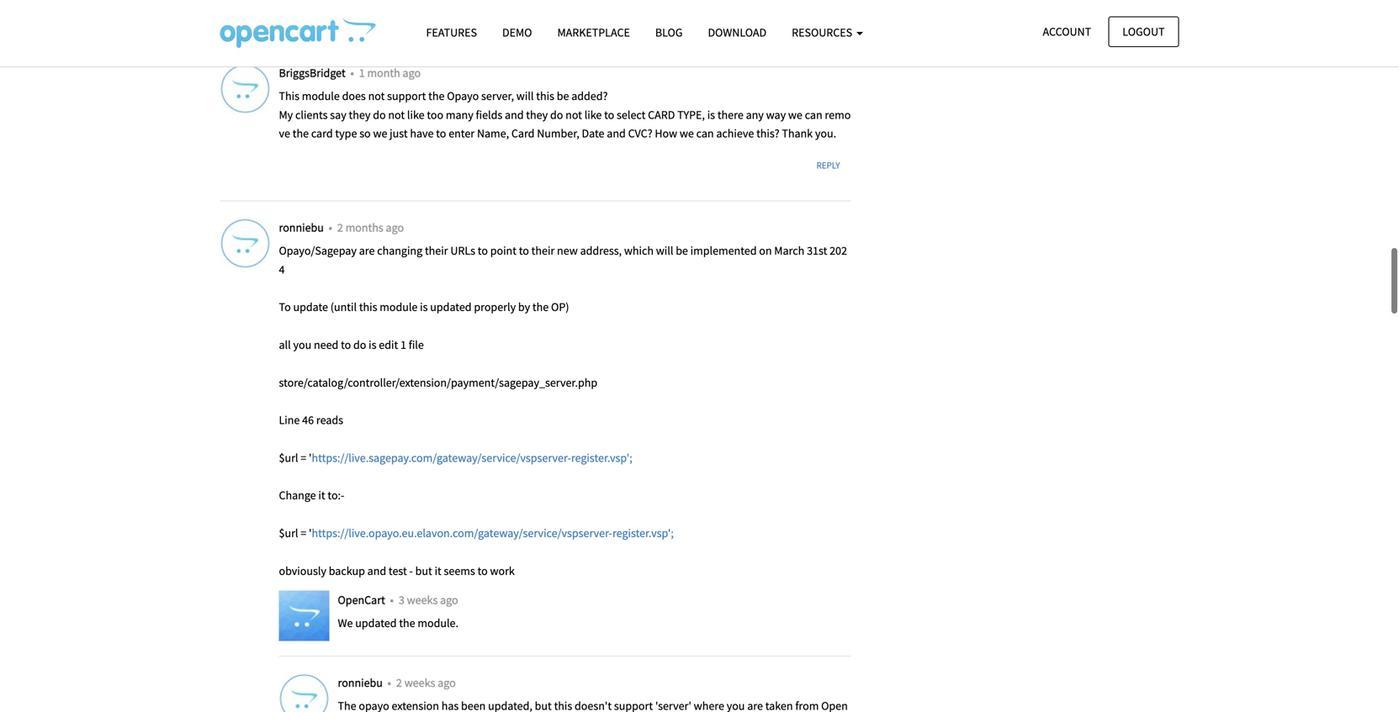 Task type: locate. For each thing, give the bounding box(es) containing it.
line 46 reads
[[279, 413, 343, 428]]

2 = from the top
[[301, 526, 307, 541]]

blog link
[[643, 18, 696, 47]]

1 horizontal spatial will
[[656, 243, 674, 258]]

new
[[557, 243, 578, 258]]

module up edit
[[380, 300, 418, 315]]

$url down line
[[279, 451, 298, 466]]

1 horizontal spatial and
[[505, 107, 524, 122]]

1 vertical spatial weeks
[[405, 676, 435, 691]]

briggsbridget image
[[220, 64, 271, 114]]

type,
[[678, 107, 705, 122]]

1 left month
[[359, 65, 365, 80]]

is left edit
[[369, 337, 377, 353]]

marketplace
[[558, 25, 630, 40]]

we right so
[[373, 126, 387, 141]]

1 horizontal spatial ronniebu image
[[279, 674, 329, 713]]

1 horizontal spatial ronniebu
[[338, 676, 385, 691]]

can down 'type,'
[[696, 126, 714, 141]]

all you need to do is edit 1 file
[[279, 337, 424, 353]]

0 vertical spatial this
[[536, 88, 555, 103]]

0 vertical spatial ronniebu
[[279, 220, 326, 235]]

0 vertical spatial 1
[[359, 65, 365, 80]]

is up file
[[420, 300, 428, 315]]

weeks
[[407, 593, 438, 608], [405, 676, 435, 691]]

any
[[746, 107, 764, 122]]

line
[[279, 413, 300, 428]]

weeks right the 3
[[407, 593, 438, 608]]

0 horizontal spatial they
[[349, 107, 371, 122]]

2 vertical spatial is
[[369, 337, 377, 353]]

1 horizontal spatial this
[[536, 88, 555, 103]]

and right date
[[607, 126, 626, 141]]

ve
[[279, 126, 290, 141]]

test
[[389, 564, 407, 579]]

way
[[766, 107, 786, 122]]

this up the number,
[[536, 88, 555, 103]]

will right which in the left top of the page
[[656, 243, 674, 258]]

0 horizontal spatial it
[[318, 488, 325, 503]]

you.
[[815, 126, 837, 141]]

ago
[[403, 65, 421, 80], [386, 220, 404, 235], [440, 593, 458, 608], [438, 676, 456, 691]]

1 horizontal spatial like
[[585, 107, 602, 122]]

do
[[373, 107, 386, 122], [550, 107, 563, 122], [353, 337, 366, 353]]

0 vertical spatial ronniebu image
[[220, 218, 271, 269]]

$url = ' https://live.sagepay.com/gateway/service/vspserver-register.vsp';
[[279, 451, 633, 466]]

0 vertical spatial =
[[301, 451, 307, 466]]

0 vertical spatial 2
[[337, 220, 343, 235]]

can up you.
[[805, 107, 823, 122]]

1 horizontal spatial can
[[805, 107, 823, 122]]

briggsbridget
[[279, 65, 348, 80]]

the up too
[[428, 88, 445, 103]]

their left new
[[532, 243, 555, 258]]

we up thank
[[789, 107, 803, 122]]

ronniebu image
[[220, 218, 271, 269], [279, 674, 329, 713]]

weeks down module.
[[405, 676, 435, 691]]

0 vertical spatial register.vsp';
[[571, 451, 633, 466]]

1 $url from the top
[[279, 451, 298, 466]]

so
[[360, 126, 371, 141]]

1 ' from the top
[[309, 451, 312, 466]]

enter
[[449, 126, 475, 141]]

0 vertical spatial '
[[309, 451, 312, 466]]

opencart
[[338, 593, 388, 608]]

does
[[342, 88, 366, 103]]

2 for 2 weeks ago
[[396, 676, 402, 691]]

is left the there
[[708, 107, 715, 122]]

0 horizontal spatial is
[[369, 337, 377, 353]]

0 horizontal spatial ronniebu
[[279, 220, 326, 235]]

be
[[557, 88, 569, 103], [676, 243, 688, 258]]

can
[[805, 107, 823, 122], [696, 126, 714, 141]]

updated down the opencart
[[355, 616, 397, 631]]

are
[[359, 243, 375, 258]]

download
[[708, 25, 767, 40]]

like
[[407, 107, 425, 122], [585, 107, 602, 122]]

1 horizontal spatial is
[[420, 300, 428, 315]]

0 vertical spatial module
[[302, 88, 340, 103]]

$url for $url = ' https://live.sagepay.com/gateway/service/vspserver-register.vsp';
[[279, 451, 298, 466]]

we
[[338, 616, 353, 631]]

my
[[279, 107, 293, 122]]

like up date
[[585, 107, 602, 122]]

2 ' from the top
[[309, 526, 312, 541]]

update
[[293, 300, 328, 315]]

1 horizontal spatial module
[[380, 300, 418, 315]]

register.vsp'; for https://live.sagepay.com/gateway/service/vspserver-
[[571, 451, 633, 466]]

ago up changing
[[386, 220, 404, 235]]

1 vertical spatial and
[[607, 126, 626, 141]]

work
[[490, 564, 515, 579]]

$url for $url = ' https://live.opayo.eu.elavon.com/gateway/service/vspserver-register.vsp';
[[279, 526, 298, 541]]

1 vertical spatial is
[[420, 300, 428, 315]]

this right (until
[[359, 300, 377, 315]]

weeks for 2
[[405, 676, 435, 691]]

0 horizontal spatial 2
[[337, 220, 343, 235]]

https://live.opayo.eu.elavon.com/gateway/service/vspserver-
[[312, 526, 613, 541]]

'
[[309, 451, 312, 466], [309, 526, 312, 541]]

1 = from the top
[[301, 451, 307, 466]]

number,
[[537, 126, 580, 141]]

1 horizontal spatial do
[[373, 107, 386, 122]]

1 vertical spatial ronniebu
[[338, 676, 385, 691]]

ago for 3 weeks ago
[[440, 593, 458, 608]]

say
[[330, 107, 347, 122]]

1 horizontal spatial updated
[[430, 300, 472, 315]]

ronniebu image left 4
[[220, 218, 271, 269]]

1 vertical spatial it
[[435, 564, 442, 579]]

date
[[582, 126, 605, 141]]

their
[[425, 243, 448, 258], [532, 243, 555, 258]]

is for all you need to do is edit 1 file
[[369, 337, 377, 353]]

the down the 3
[[399, 616, 415, 631]]

1 vertical spatial register.vsp';
[[613, 526, 674, 541]]

and up card
[[505, 107, 524, 122]]

it
[[318, 488, 325, 503], [435, 564, 442, 579]]

we down 'type,'
[[680, 126, 694, 141]]

edit
[[379, 337, 398, 353]]

card
[[512, 126, 535, 141]]

ronniebu up 'opayo/sagepay'
[[279, 220, 326, 235]]

be left implemented
[[676, 243, 688, 258]]

ronniebu image for 2 weeks ago
[[279, 674, 329, 713]]

march
[[775, 243, 805, 258]]

module
[[302, 88, 340, 103], [380, 300, 418, 315]]

1 horizontal spatial we
[[680, 126, 694, 141]]

ronniebu
[[279, 220, 326, 235], [338, 676, 385, 691]]

' down change it to:-
[[309, 526, 312, 541]]

they up card
[[526, 107, 548, 122]]

0 vertical spatial $url
[[279, 451, 298, 466]]

2 weeks ago
[[396, 676, 456, 691]]

1 vertical spatial updated
[[355, 616, 397, 631]]

all
[[279, 337, 291, 353]]

urls
[[451, 243, 476, 258]]

2 left months
[[337, 220, 343, 235]]

will inside this module does not support the opayo server, will this be added? my clients say they do not like too many fields and they do not like to select card type, is there any way we can remo ve the card type so we just have to enter name, card number, date and cvc? how we can achieve this? thank you.
[[517, 88, 534, 103]]

like left too
[[407, 107, 425, 122]]

1 vertical spatial be
[[676, 243, 688, 258]]

but
[[415, 564, 432, 579]]

this module does not support the opayo server, will this be added? my clients say they do not like too many fields and they do not like to select card type, is there any way we can remo ve the card type so we just have to enter name, card number, date and cvc? how we can achieve this? thank you.
[[279, 88, 851, 141]]

0 vertical spatial be
[[557, 88, 569, 103]]

ago down module.
[[438, 676, 456, 691]]

ronniebu image down opencart image
[[279, 674, 329, 713]]

to right urls
[[478, 243, 488, 258]]

module up clients
[[302, 88, 340, 103]]

0 horizontal spatial their
[[425, 243, 448, 258]]

0 horizontal spatial and
[[367, 564, 386, 579]]

0 vertical spatial it
[[318, 488, 325, 503]]

register.vsp'; for https://live.opayo.eu.elavon.com/gateway/service/vspserver-
[[613, 526, 674, 541]]

2 horizontal spatial is
[[708, 107, 715, 122]]

account
[[1043, 24, 1092, 39]]

0 horizontal spatial do
[[353, 337, 366, 353]]

0 vertical spatial will
[[517, 88, 534, 103]]

updated
[[430, 300, 472, 315], [355, 616, 397, 631]]

1 horizontal spatial 1
[[401, 337, 406, 353]]

0 horizontal spatial module
[[302, 88, 340, 103]]

thank
[[782, 126, 813, 141]]

not
[[368, 88, 385, 103], [388, 107, 405, 122], [566, 107, 582, 122]]

0 horizontal spatial can
[[696, 126, 714, 141]]

we
[[789, 107, 803, 122], [373, 126, 387, 141], [680, 126, 694, 141]]

1 vertical spatial this
[[359, 300, 377, 315]]

ronniebu for 2 months ago
[[279, 220, 326, 235]]

2 their from the left
[[532, 243, 555, 258]]

2 $url from the top
[[279, 526, 298, 541]]

register.vsp';
[[571, 451, 633, 466], [613, 526, 674, 541]]

1 horizontal spatial their
[[532, 243, 555, 258]]

just
[[390, 126, 408, 141]]

1 vertical spatial can
[[696, 126, 714, 141]]

1 vertical spatial will
[[656, 243, 674, 258]]

be left added?
[[557, 88, 569, 103]]

they
[[349, 107, 371, 122], [526, 107, 548, 122]]

we updated the module.
[[338, 616, 459, 631]]

properly
[[474, 300, 516, 315]]

it left to:-
[[318, 488, 325, 503]]

2 horizontal spatial not
[[566, 107, 582, 122]]

2 horizontal spatial and
[[607, 126, 626, 141]]

updated left properly
[[430, 300, 472, 315]]

store/catalog/controller/extension/payment/sagepay_server.php
[[279, 375, 598, 390]]

$url = ' https://live.opayo.eu.elavon.com/gateway/service/vspserver-register.vsp';
[[279, 526, 674, 541]]

demo link
[[490, 18, 545, 47]]

1 horizontal spatial they
[[526, 107, 548, 122]]

= up obviously
[[301, 526, 307, 541]]

by
[[518, 300, 530, 315]]

1 vertical spatial 2
[[396, 676, 402, 691]]

0 horizontal spatial this
[[359, 300, 377, 315]]

card
[[648, 107, 675, 122]]

and
[[505, 107, 524, 122], [607, 126, 626, 141], [367, 564, 386, 579]]

features
[[426, 25, 477, 40]]

=
[[301, 451, 307, 466], [301, 526, 307, 541]]

1 horizontal spatial be
[[676, 243, 688, 258]]

not right does
[[368, 88, 385, 103]]

2 they from the left
[[526, 107, 548, 122]]

' down line 46 reads
[[309, 451, 312, 466]]

2 vertical spatial and
[[367, 564, 386, 579]]

ago up support
[[403, 65, 421, 80]]

1 vertical spatial '
[[309, 526, 312, 541]]

will
[[517, 88, 534, 103], [656, 243, 674, 258]]

to right point
[[519, 243, 529, 258]]

2 down we updated the module.
[[396, 676, 402, 691]]

1 vertical spatial $url
[[279, 526, 298, 541]]

4
[[279, 262, 285, 277]]

1 like from the left
[[407, 107, 425, 122]]

clients
[[295, 107, 328, 122]]

202
[[830, 243, 847, 258]]

they up so
[[349, 107, 371, 122]]

not up the number,
[[566, 107, 582, 122]]

ronniebu down we in the left of the page
[[338, 676, 385, 691]]

= down 46
[[301, 451, 307, 466]]

not up just
[[388, 107, 405, 122]]

1 vertical spatial 1
[[401, 337, 406, 353]]

0 vertical spatial is
[[708, 107, 715, 122]]

0 horizontal spatial like
[[407, 107, 425, 122]]

0 horizontal spatial will
[[517, 88, 534, 103]]

1 they from the left
[[349, 107, 371, 122]]

their left urls
[[425, 243, 448, 258]]

and left test
[[367, 564, 386, 579]]

0 vertical spatial weeks
[[407, 593, 438, 608]]

0 horizontal spatial be
[[557, 88, 569, 103]]

it right but
[[435, 564, 442, 579]]

1 vertical spatial =
[[301, 526, 307, 541]]

will right server, on the top left
[[517, 88, 534, 103]]

1 left file
[[401, 337, 406, 353]]

$url down change
[[279, 526, 298, 541]]

1 horizontal spatial 2
[[396, 676, 402, 691]]

1 vertical spatial ronniebu image
[[279, 674, 329, 713]]

0 horizontal spatial ronniebu image
[[220, 218, 271, 269]]

ago up module.
[[440, 593, 458, 608]]

to right need
[[341, 337, 351, 353]]



Task type: describe. For each thing, give the bounding box(es) containing it.
fields
[[476, 107, 503, 122]]

ago for 2 weeks ago
[[438, 676, 456, 691]]

demo
[[502, 25, 532, 40]]

there
[[718, 107, 744, 122]]

' for https://live.opayo.eu.elavon.com/gateway/service/vspserver-
[[309, 526, 312, 541]]

cvc?
[[628, 126, 653, 141]]

3 weeks ago
[[399, 593, 458, 608]]

point
[[490, 243, 517, 258]]

to:-
[[328, 488, 345, 503]]

op)
[[551, 300, 569, 315]]

ago for 2 months ago
[[386, 220, 404, 235]]

added?
[[572, 88, 608, 103]]

to left work on the left of the page
[[478, 564, 488, 579]]

the right ve at top
[[293, 126, 309, 141]]

ago for 1 month ago
[[403, 65, 421, 80]]

https://live.sagepay.com/gateway/service/vspserver-register.vsp'; link
[[312, 451, 633, 466]]

file
[[409, 337, 424, 353]]

blog
[[655, 25, 683, 40]]

the right by
[[533, 300, 549, 315]]

1 vertical spatial module
[[380, 300, 418, 315]]

0 horizontal spatial we
[[373, 126, 387, 141]]

is inside this module does not support the opayo server, will this be added? my clients say they do not like too many fields and they do not like to select card type, is there any way we can remo ve the card type so we just have to enter name, card number, date and cvc? how we can achieve this? thank you.
[[708, 107, 715, 122]]

is for to update (until this module is updated properly by the op)
[[420, 300, 428, 315]]

seems
[[444, 564, 475, 579]]

https://live.sagepay.com/gateway/service/vspserver-
[[312, 451, 571, 466]]

1 their from the left
[[425, 243, 448, 258]]

31st
[[807, 243, 828, 258]]

to left select
[[604, 107, 615, 122]]

2 horizontal spatial we
[[789, 107, 803, 122]]

0 horizontal spatial updated
[[355, 616, 397, 631]]

obviously backup and test - but it seems to work
[[279, 564, 515, 579]]

be inside this module does not support the opayo server, will this be added? my clients say they do not like too many fields and they do not like to select card type, is there any way we can remo ve the card type so we just have to enter name, card number, date and cvc? how we can achieve this? thank you.
[[557, 88, 569, 103]]

ronniebu image for 2 months ago
[[220, 218, 271, 269]]

be inside opayo/sagepay are changing their urls to point to their new address, which will be implemented on march 31st 202 4
[[676, 243, 688, 258]]

server,
[[481, 88, 514, 103]]

3
[[399, 593, 405, 608]]

change
[[279, 488, 316, 503]]

this?
[[757, 126, 780, 141]]

support
[[387, 88, 426, 103]]

to
[[279, 300, 291, 315]]

1 horizontal spatial not
[[388, 107, 405, 122]]

= for https://live.opayo.eu.elavon.com/gateway/service/vspserver-
[[301, 526, 307, 541]]

opayo/sagepay are changing their urls to point to their new address, which will be implemented on march 31st 202 4
[[279, 243, 847, 277]]

account link
[[1029, 16, 1106, 47]]

change it to:-
[[279, 488, 345, 503]]

(until
[[331, 300, 357, 315]]

achieve
[[716, 126, 754, 141]]

need
[[314, 337, 339, 353]]

2 horizontal spatial do
[[550, 107, 563, 122]]

2 like from the left
[[585, 107, 602, 122]]

to update (until this module is updated properly by the op)
[[279, 300, 569, 315]]

2 for 2 months ago
[[337, 220, 343, 235]]

obviously
[[279, 564, 326, 579]]

select
[[617, 107, 646, 122]]

many
[[446, 107, 474, 122]]

reply
[[817, 160, 840, 171]]

module inside this module does not support the opayo server, will this be added? my clients say they do not like too many fields and they do not like to select card type, is there any way we can remo ve the card type so we just have to enter name, card number, date and cvc? how we can achieve this? thank you.
[[302, 88, 340, 103]]

on
[[759, 243, 772, 258]]

months
[[346, 220, 384, 235]]

too
[[427, 107, 444, 122]]

month
[[367, 65, 400, 80]]

backup
[[329, 564, 365, 579]]

1 horizontal spatial it
[[435, 564, 442, 579]]

https://live.opayo.eu.elavon.com/gateway/service/vspserver-register.vsp'; link
[[312, 526, 674, 541]]

download link
[[696, 18, 779, 47]]

0 vertical spatial and
[[505, 107, 524, 122]]

ronniebu for 2 weeks ago
[[338, 676, 385, 691]]

opayo
[[447, 88, 479, 103]]

opayo/sagepay
[[279, 243, 357, 258]]

this inside this module does not support the opayo server, will this be added? my clients say they do not like too many fields and they do not like to select card type, is there any way we can remo ve the card type so we just have to enter name, card number, date and cvc? how we can achieve this? thank you.
[[536, 88, 555, 103]]

reply button
[[806, 154, 851, 178]]

weeks for 3
[[407, 593, 438, 608]]

opencart image
[[279, 591, 329, 642]]

you
[[293, 337, 312, 353]]

which
[[624, 243, 654, 258]]

changing
[[377, 243, 423, 258]]

0 vertical spatial updated
[[430, 300, 472, 315]]

2 months ago
[[337, 220, 404, 235]]

features link
[[414, 18, 490, 47]]

will inside opayo/sagepay are changing their urls to point to their new address, which will be implemented on march 31st 202 4
[[656, 243, 674, 258]]

card
[[311, 126, 333, 141]]

0 horizontal spatial 1
[[359, 65, 365, 80]]

this
[[279, 88, 300, 103]]

' for https://live.sagepay.com/gateway/service/vspserver-
[[309, 451, 312, 466]]

46
[[302, 413, 314, 428]]

marketplace link
[[545, 18, 643, 47]]

1 month ago
[[359, 65, 421, 80]]

logout
[[1123, 24, 1165, 39]]

0 vertical spatial can
[[805, 107, 823, 122]]

0 horizontal spatial not
[[368, 88, 385, 103]]

name,
[[477, 126, 509, 141]]

reads
[[316, 413, 343, 428]]

= for https://live.sagepay.com/gateway/service/vspserver-
[[301, 451, 307, 466]]

to right have
[[436, 126, 446, 141]]

address,
[[580, 243, 622, 258]]

resources link
[[779, 18, 876, 47]]

-
[[409, 564, 413, 579]]

remo
[[825, 107, 851, 122]]

how
[[655, 126, 678, 141]]

implemented
[[691, 243, 757, 258]]

opencart - opayo uk & ireland (formerly sage pay) image
[[220, 18, 376, 48]]



Task type: vqa. For each thing, say whether or not it's contained in the screenshot.
changing
yes



